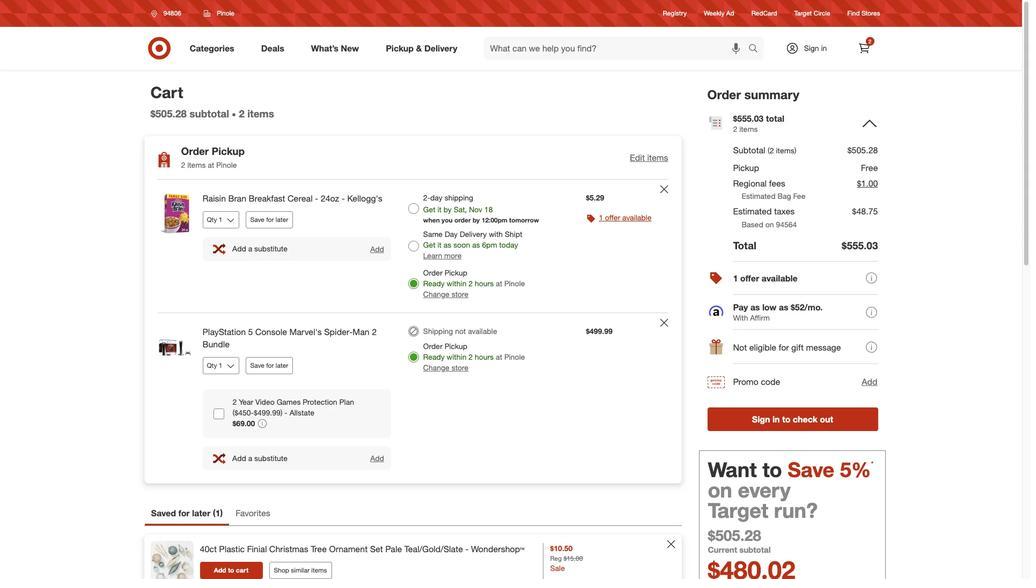Task type: describe. For each thing, give the bounding box(es) containing it.
$505.28 for $505.28
[[848, 145, 878, 156]]

breakfast
[[249, 193, 285, 204]]

94564
[[776, 220, 797, 229]]

want
[[708, 458, 757, 483]]

man
[[353, 327, 370, 337]]

code
[[761, 377, 780, 388]]

(
[[213, 508, 215, 519]]

0 horizontal spatial 1 offer available
[[599, 213, 652, 222]]

taxes
[[774, 206, 795, 217]]

free
[[861, 162, 878, 173]]

search
[[743, 44, 769, 55]]

change for first "change store" "button" from the top of the page
[[423, 290, 450, 299]]

same
[[423, 230, 443, 239]]

40ct plastic finial christmas tree ornament set pale teal/gold/slate - wondershop™
[[200, 544, 525, 555]]

1 inside cart item ready to fulfill group
[[599, 213, 603, 222]]

items inside $555.03 total 2 items
[[739, 124, 758, 133]]

change for 1st "change store" "button" from the bottom of the page
[[423, 363, 450, 372]]

$505.28 for $505.28 current subtotal
[[708, 527, 761, 545]]

target inside 'on every target run?'
[[708, 499, 768, 523]]

deals link
[[252, 36, 298, 60]]

40ct plastic finial christmas tree ornament set pale teal/gold/slate - wondershop&#8482; image
[[151, 541, 193, 579]]

summary
[[744, 87, 799, 102]]

pickup down shipping not available
[[445, 342, 467, 351]]

search button
[[743, 36, 769, 62]]

as down day
[[444, 240, 451, 250]]

edit items
[[630, 152, 668, 163]]

ready for first "change store" "button" from the top of the page
[[423, 279, 445, 288]]

estimated bag fee
[[742, 192, 806, 201]]

learn more button
[[423, 251, 462, 261]]

pinole button
[[197, 4, 241, 23]]

order inside 'order pickup 2 items at pinole'
[[181, 145, 209, 157]]

edit items button
[[630, 152, 668, 164]]

pale
[[385, 544, 402, 555]]

$499.99)
[[254, 408, 282, 417]]

affirm
[[750, 314, 770, 323]]

- left 24oz
[[315, 193, 318, 204]]

cart
[[236, 567, 249, 575]]

*
[[871, 460, 874, 468]]

as left 6pm
[[472, 240, 480, 250]]

2 items
[[239, 107, 274, 120]]

$10.50
[[550, 544, 573, 553]]

current
[[708, 545, 737, 556]]

day
[[445, 230, 458, 239]]

pickup left & at left top
[[386, 43, 414, 53]]

0 vertical spatial 1 offer available button
[[599, 213, 652, 223]]

raisin
[[203, 193, 226, 204]]

cart item ready to fulfill group containing playstation 5 console marvel's spider-man 2 bundle
[[145, 313, 681, 484]]

total
[[733, 240, 756, 252]]

to for save
[[763, 458, 782, 483]]

same day delivery with shipt get it as soon as 6pm today learn more
[[423, 230, 522, 260]]

gift
[[791, 342, 804, 353]]

12:00pm
[[482, 216, 507, 224]]

get inside 2-day shipping get it by sat, nov 18 when you order by 12:00pm tomorrow
[[423, 205, 435, 214]]

delivery for day
[[460, 230, 487, 239]]

affirm image left with
[[707, 304, 725, 322]]

redcard
[[752, 9, 777, 17]]

registry link
[[663, 9, 687, 18]]

within for first "change store" "button" from the top of the page
[[447, 279, 466, 288]]

total
[[766, 113, 785, 124]]

2 vertical spatial add button
[[370, 454, 385, 464]]

kellogg's
[[347, 193, 382, 204]]

store for first "change store" "button" from the top of the page
[[452, 290, 469, 299]]

items inside 'order pickup 2 items at pinole'
[[187, 161, 206, 170]]

as right low
[[779, 302, 789, 313]]

items inside edit items dropdown button
[[647, 152, 668, 163]]

40ct plastic finial christmas tree ornament set pale teal/gold/slate - wondershop™ link
[[200, 544, 525, 556]]

raisin bran breakfast cereal - 24oz - kellogg's
[[203, 193, 382, 204]]

0 horizontal spatial 1
[[215, 508, 220, 519]]

1 horizontal spatial offer
[[740, 273, 759, 284]]

estimated for estimated bag fee
[[742, 192, 776, 201]]

day
[[430, 193, 443, 202]]

subtotal inside "$505.28 current subtotal"
[[739, 545, 771, 556]]

add to cart
[[214, 567, 249, 575]]

$1.00
[[857, 178, 878, 189]]

order summary
[[707, 87, 799, 102]]

1 horizontal spatial 1 offer available button
[[707, 262, 878, 296]]

$48.75
[[852, 206, 878, 217]]

2 link
[[852, 36, 876, 60]]

target circle
[[794, 9, 830, 17]]

save for breakfast
[[250, 216, 264, 224]]

tree
[[311, 544, 327, 555]]

playstation 5 console marvel's spider-man 2 bundle
[[203, 327, 377, 350]]

sign for sign in
[[804, 43, 819, 53]]

pickup up regional
[[733, 162, 759, 173]]

shipping
[[445, 193, 473, 202]]

it inside same day delivery with shipt get it as soon as 6pm today learn more
[[438, 240, 442, 250]]

nov
[[469, 205, 482, 214]]

bundle
[[203, 339, 230, 350]]

($450-
[[233, 408, 254, 417]]

1 horizontal spatial 1 offer available
[[733, 273, 798, 284]]

weekly ad
[[704, 9, 734, 17]]

circle
[[814, 9, 830, 17]]

0 horizontal spatial available
[[468, 327, 497, 336]]

not
[[733, 342, 747, 353]]

cart item ready to fulfill group containing raisin bran breakfast cereal - 24oz - kellogg's
[[145, 180, 681, 313]]

for left gift
[[779, 342, 789, 353]]

delivery for &
[[424, 43, 457, 53]]

tomorrow
[[509, 216, 539, 224]]

2 horizontal spatial 1
[[733, 273, 738, 284]]

based on 94564
[[742, 220, 797, 229]]

playstation 5 console marvel's spider-man 2 bundle link
[[203, 326, 391, 351]]

add to cart button
[[200, 562, 263, 579]]

2 down stores in the top right of the page
[[869, 38, 872, 45]]

plastic
[[219, 544, 245, 555]]

94806 button
[[144, 4, 193, 23]]

$1.00 button
[[857, 176, 878, 191]]

spider-
[[324, 327, 353, 337]]

add inside 40ct plastic finial christmas tree ornament set pale teal/gold/slate - wondershop™ list item
[[214, 567, 226, 575]]

protection
[[303, 397, 337, 407]]

items inside shop similar items button
[[311, 567, 327, 575]]

run?
[[774, 499, 818, 523]]

- inside 2 year video games protection plan ($450-$499.99) - allstate
[[285, 408, 287, 417]]

add a substitute for top add button
[[232, 244, 288, 253]]

40ct
[[200, 544, 217, 555]]

more
[[444, 251, 462, 260]]

1 vertical spatial available
[[762, 273, 798, 284]]

wondershop™
[[471, 544, 525, 555]]

hours for first "change store" "button" from the top of the page
[[475, 279, 494, 288]]

store pickup radio for 1st "change store" "button" from the bottom of the page
[[408, 352, 419, 363]]

not
[[455, 327, 466, 336]]

1 vertical spatial add button
[[861, 376, 878, 389]]

0 vertical spatial on
[[765, 220, 774, 229]]

0 horizontal spatial subtotal
[[189, 107, 229, 120]]

94806
[[163, 9, 181, 17]]

a for top add button
[[248, 244, 252, 253]]

pickup down more
[[445, 268, 467, 277]]

learn
[[423, 251, 442, 260]]

categories link
[[181, 36, 248, 60]]

registry
[[663, 9, 687, 17]]

bag
[[778, 192, 791, 201]]

2 inside 'order pickup 2 items at pinole'
[[181, 161, 185, 170]]

)
[[220, 508, 223, 519]]

saved
[[151, 508, 176, 519]]

finial
[[247, 544, 267, 555]]

year
[[239, 397, 253, 407]]

2 inside 2 year video games protection plan ($450-$499.99) - allstate
[[233, 397, 237, 407]]

a for the bottommost add button
[[248, 454, 252, 463]]

hours for 1st "change store" "button" from the bottom of the page
[[475, 353, 494, 362]]

- inside list item
[[465, 544, 469, 555]]

2 vertical spatial later
[[192, 508, 210, 519]]

$10.50 reg $15.00 sale
[[550, 544, 583, 573]]

eligible
[[749, 342, 776, 353]]

for down breakfast in the left top of the page
[[266, 216, 274, 224]]

pinole inside 'order pickup 2 items at pinole'
[[216, 161, 237, 170]]

today
[[499, 240, 518, 250]]



Task type: vqa. For each thing, say whether or not it's contained in the screenshot.
the rightmost to
yes



Task type: locate. For each thing, give the bounding box(es) containing it.
order up $555.03 total 2 items
[[707, 87, 741, 102]]

low
[[762, 302, 777, 313]]

regional
[[733, 178, 767, 189]]

1 horizontal spatial to
[[763, 458, 782, 483]]

out
[[820, 414, 833, 425]]

sign for sign in to check out
[[752, 414, 770, 425]]

target left "circle"
[[794, 9, 812, 17]]

2 vertical spatial save
[[788, 458, 835, 483]]

1 vertical spatial delivery
[[460, 230, 487, 239]]

weekly ad link
[[704, 9, 734, 18]]

2 within from the top
[[447, 353, 466, 362]]

1 down $5.29
[[599, 213, 603, 222]]

- left wondershop™
[[465, 544, 469, 555]]

0 horizontal spatial in
[[773, 414, 780, 425]]

1 it from the top
[[438, 205, 442, 214]]

target inside "link"
[[794, 9, 812, 17]]

it inside 2-day shipping get it by sat, nov 18 when you order by 12:00pm tomorrow
[[438, 205, 442, 214]]

0 vertical spatial within
[[447, 279, 466, 288]]

2 it from the top
[[438, 240, 442, 250]]

- right 24oz
[[342, 193, 345, 204]]

2 save for later from the top
[[250, 361, 288, 370]]

$505.28 subtotal
[[151, 107, 229, 120]]

0 vertical spatial a
[[248, 244, 252, 253]]

delivery inside the pickup & delivery link
[[424, 43, 457, 53]]

0 vertical spatial available
[[622, 213, 652, 222]]

1 vertical spatial $555.03
[[842, 239, 878, 252]]

0 vertical spatial cart item ready to fulfill group
[[145, 180, 681, 313]]

1
[[599, 213, 603, 222], [733, 273, 738, 284], [215, 508, 220, 519]]

estimated for estimated taxes
[[733, 206, 772, 217]]

store for 1st "change store" "button" from the bottom of the page
[[452, 363, 469, 372]]

1 vertical spatial cart item ready to fulfill group
[[145, 313, 681, 484]]

1 vertical spatial in
[[773, 414, 780, 425]]

0 vertical spatial target
[[794, 9, 812, 17]]

affirm image
[[707, 304, 725, 322], [709, 306, 723, 316]]

1 offer available down $5.29
[[599, 213, 652, 222]]

reg
[[550, 555, 562, 563]]

1 a from the top
[[248, 244, 252, 253]]

pickup & delivery
[[386, 43, 457, 53]]

allstate
[[290, 408, 314, 417]]

raisin bran breakfast cereal - 24oz - kellogg's link
[[203, 193, 391, 205]]

1 hours from the top
[[475, 279, 494, 288]]

order pickup 2 items at pinole
[[181, 145, 245, 170]]

0 vertical spatial at
[[208, 161, 214, 170]]

get up the "learn"
[[423, 240, 435, 250]]

save for later button for console
[[245, 357, 293, 374]]

2 add a substitute from the top
[[232, 454, 288, 463]]

0 vertical spatial add a substitute
[[232, 244, 288, 253]]

0 vertical spatial later
[[276, 216, 288, 224]]

1 vertical spatial save
[[250, 361, 264, 370]]

0 horizontal spatial sign
[[752, 414, 770, 425]]

change up shipping
[[423, 290, 450, 299]]

0 vertical spatial in
[[821, 43, 827, 53]]

store
[[452, 290, 469, 299], [452, 363, 469, 372]]

2 horizontal spatial available
[[762, 273, 798, 284]]

1 vertical spatial a
[[248, 454, 252, 463]]

1 store pickup radio from the top
[[408, 278, 419, 289]]

shipping not available
[[423, 327, 497, 336]]

1 vertical spatial order pickup ready within 2 hours at pinole change store
[[423, 342, 525, 372]]

2 save for later button from the top
[[245, 357, 293, 374]]

get inside same day delivery with shipt get it as soon as 6pm today learn more
[[423, 240, 435, 250]]

0 horizontal spatial by
[[444, 205, 452, 214]]

$505.28 down cart
[[151, 107, 187, 120]]

save down breakfast in the left top of the page
[[250, 216, 264, 224]]

$555.03 inside $555.03 total 2 items
[[733, 113, 764, 124]]

2 inside playstation 5 console marvel's spider-man 2 bundle
[[372, 327, 377, 337]]

$555.03 down the order summary
[[733, 113, 764, 124]]

1 vertical spatial 1 offer available
[[733, 273, 798, 284]]

save
[[250, 216, 264, 224], [250, 361, 264, 370], [788, 458, 835, 483]]

1 ready from the top
[[423, 279, 445, 288]]

games
[[277, 397, 301, 407]]

change store button
[[423, 289, 469, 300], [423, 363, 469, 373]]

pay as low as $52/mo. with affirm
[[733, 302, 823, 323]]

0 vertical spatial order pickup ready within 2 hours at pinole change store
[[423, 268, 525, 299]]

save for later for console
[[250, 361, 288, 370]]

save for later button down console
[[245, 357, 293, 374]]

a down breakfast in the left top of the page
[[248, 244, 252, 253]]

save for later
[[250, 216, 288, 224], [250, 361, 288, 370]]

2 ready from the top
[[423, 353, 445, 362]]

1 offer available button down $5.29
[[599, 213, 652, 223]]

1 vertical spatial change store button
[[423, 363, 469, 373]]

order down shipping
[[423, 342, 443, 351]]

1 get from the top
[[423, 205, 435, 214]]

sign
[[804, 43, 819, 53], [752, 414, 770, 425]]

raisin bran breakfast cereal - 24oz - kellogg's image
[[153, 193, 196, 236]]

1 vertical spatial by
[[473, 216, 480, 224]]

1 left "favorites"
[[215, 508, 220, 519]]

pickup down 2 items
[[212, 145, 245, 157]]

ready down the "learn"
[[423, 279, 445, 288]]

estimated up based
[[733, 206, 772, 217]]

add
[[232, 244, 246, 253], [370, 245, 384, 254], [862, 377, 878, 387], [232, 454, 246, 463], [370, 454, 384, 463], [214, 567, 226, 575]]

stores
[[862, 9, 880, 17]]

1 vertical spatial it
[[438, 240, 442, 250]]

order pickup ready within 2 hours at pinole change store down not at bottom left
[[423, 342, 525, 372]]

pinole inside dropdown button
[[217, 9, 234, 17]]

0 horizontal spatial on
[[708, 478, 732, 503]]

&
[[416, 43, 422, 53]]

change store button down shipping
[[423, 363, 469, 373]]

set
[[370, 544, 383, 555]]

2 order pickup ready within 2 hours at pinole change store from the top
[[423, 342, 525, 372]]

1 horizontal spatial in
[[821, 43, 827, 53]]

at up raisin at the top of the page
[[208, 161, 214, 170]]

order pickup ready within 2 hours at pinole change store for first "change store" "button" from the top of the page
[[423, 268, 525, 299]]

later for breakfast
[[276, 216, 288, 224]]

1 vertical spatial hours
[[475, 353, 494, 362]]

it up learn more button at top left
[[438, 240, 442, 250]]

ready down shipping
[[423, 353, 445, 362]]

0 vertical spatial by
[[444, 205, 452, 214]]

$499.99
[[586, 327, 613, 336]]

to inside "button"
[[782, 414, 791, 425]]

hours down shipping not available
[[475, 353, 494, 362]]

2 hours from the top
[[475, 353, 494, 362]]

2 horizontal spatial $505.28
[[848, 145, 878, 156]]

0 horizontal spatial target
[[708, 499, 768, 523]]

in inside "button"
[[773, 414, 780, 425]]

1 vertical spatial 1 offer available button
[[707, 262, 878, 296]]

0 horizontal spatial $505.28
[[151, 107, 187, 120]]

add a substitute for the bottommost add button
[[232, 454, 288, 463]]

0 vertical spatial get
[[423, 205, 435, 214]]

in for sign in
[[821, 43, 827, 53]]

weekly
[[704, 9, 725, 17]]

$505.28 inside "$505.28 current subtotal"
[[708, 527, 761, 545]]

Service plan checkbox
[[213, 409, 224, 420]]

1 vertical spatial sign
[[752, 414, 770, 425]]

$505.28 up the free
[[848, 145, 878, 156]]

order
[[454, 216, 471, 224]]

1 vertical spatial change
[[423, 363, 450, 372]]

affirm image left pay on the right bottom
[[709, 306, 723, 316]]

- down "games"
[[285, 408, 287, 417]]

sign inside "button"
[[752, 414, 770, 425]]

2 horizontal spatial to
[[782, 414, 791, 425]]

based
[[742, 220, 763, 229]]

1 vertical spatial substitute
[[254, 454, 288, 463]]

substitute for the bottommost add button
[[254, 454, 288, 463]]

at down shipping not available
[[496, 353, 502, 362]]

sign down target circle "link"
[[804, 43, 819, 53]]

1 vertical spatial estimated
[[733, 206, 772, 217]]

to inside button
[[228, 567, 234, 575]]

2 store pickup radio from the top
[[408, 352, 419, 363]]

console
[[255, 327, 287, 337]]

save down 5
[[250, 361, 264, 370]]

Store pickup radio
[[408, 278, 419, 289], [408, 352, 419, 363]]

order down the "learn"
[[423, 268, 443, 277]]

save for later for breakfast
[[250, 216, 288, 224]]

within for 1st "change store" "button" from the bottom of the page
[[447, 353, 466, 362]]

2 change from the top
[[423, 363, 450, 372]]

$555.03 down the $48.75
[[842, 239, 878, 252]]

5%
[[840, 458, 871, 483]]

at inside 'order pickup 2 items at pinole'
[[208, 161, 214, 170]]

favorites
[[236, 508, 270, 519]]

for down console
[[266, 361, 274, 370]]

sign in to check out button
[[707, 408, 878, 432]]

with
[[489, 230, 503, 239]]

delivery inside same day delivery with shipt get it as soon as 6pm today learn more
[[460, 230, 487, 239]]

1 order pickup ready within 2 hours at pinole change store from the top
[[423, 268, 525, 299]]

within down shipping not available
[[447, 353, 466, 362]]

1 up pay on the right bottom
[[733, 273, 738, 284]]

to
[[782, 414, 791, 425], [763, 458, 782, 483], [228, 567, 234, 575]]

$15.00
[[564, 555, 583, 563]]

shipping
[[423, 327, 453, 336]]

0 vertical spatial save
[[250, 216, 264, 224]]

later down raisin bran breakfast cereal - 24oz - kellogg's
[[276, 216, 288, 224]]

2 up subtotal
[[733, 124, 737, 133]]

pinole
[[217, 9, 234, 17], [216, 161, 237, 170], [504, 279, 525, 288], [504, 353, 525, 362]]

0 vertical spatial sign
[[804, 43, 819, 53]]

save for later down breakfast in the left top of the page
[[250, 216, 288, 224]]

within
[[447, 279, 466, 288], [447, 353, 466, 362]]

2 cart item ready to fulfill group from the top
[[145, 313, 681, 484]]

in for sign in to check out
[[773, 414, 780, 425]]

$505.28 down 'on every target run?'
[[708, 527, 761, 545]]

2-
[[423, 193, 430, 202]]

0 vertical spatial store
[[452, 290, 469, 299]]

1 store from the top
[[452, 290, 469, 299]]

pay
[[733, 302, 748, 313]]

0 vertical spatial $555.03
[[733, 113, 764, 124]]

18
[[484, 205, 493, 214]]

subtotal
[[189, 107, 229, 120], [739, 545, 771, 556]]

1 vertical spatial save for later
[[250, 361, 288, 370]]

2 left "year"
[[233, 397, 237, 407]]

subtotal up 'order pickup 2 items at pinole'
[[189, 107, 229, 120]]

when
[[423, 216, 440, 224]]

as
[[444, 240, 451, 250], [472, 240, 480, 250], [750, 302, 760, 313], [779, 302, 789, 313]]

1 save for later from the top
[[250, 216, 288, 224]]

$555.03 total 2 items
[[733, 113, 785, 133]]

sign down promo code
[[752, 414, 770, 425]]

on inside 'on every target run?'
[[708, 478, 732, 503]]

cart
[[151, 83, 183, 102]]

christmas
[[269, 544, 308, 555]]

0 vertical spatial offer
[[605, 213, 620, 222]]

2 vertical spatial at
[[496, 353, 502, 362]]

1 vertical spatial 1
[[733, 273, 738, 284]]

every
[[738, 478, 791, 503]]

sign in to check out
[[752, 414, 833, 425]]

edit
[[630, 152, 645, 163]]

add a substitute down breakfast in the left top of the page
[[232, 244, 288, 253]]

1 horizontal spatial sign
[[804, 43, 819, 53]]

change store button up shipping
[[423, 289, 469, 300]]

save for console
[[250, 361, 264, 370]]

sign in link
[[777, 36, 844, 60]]

change down shipping
[[423, 363, 450, 372]]

2 right $505.28 subtotal
[[239, 107, 245, 120]]

1 vertical spatial to
[[763, 458, 782, 483]]

save up run?
[[788, 458, 835, 483]]

delivery up soon
[[460, 230, 487, 239]]

at for store pickup option associated with 1st "change store" "button" from the bottom of the page
[[496, 353, 502, 362]]

0 vertical spatial $505.28
[[151, 107, 187, 120]]

save for later button down breakfast in the left top of the page
[[245, 211, 293, 229]]

plan
[[339, 397, 354, 407]]

by up you
[[444, 205, 452, 214]]

promo code
[[733, 377, 780, 388]]

None radio
[[408, 326, 419, 337]]

regional fees
[[733, 178, 785, 189]]

order down $505.28 subtotal
[[181, 145, 209, 157]]

1 save for later button from the top
[[245, 211, 293, 229]]

$505.28
[[151, 107, 187, 120], [848, 145, 878, 156], [708, 527, 761, 545]]

categories
[[190, 43, 234, 53]]

within down more
[[447, 279, 466, 288]]

in left 'check'
[[773, 414, 780, 425]]

What can we help you find? suggestions appear below search field
[[484, 36, 751, 60]]

playstation 5 console marvel&#39;s spider-man 2 bundle image
[[153, 326, 196, 369]]

ready for 1st "change store" "button" from the bottom of the page
[[423, 353, 445, 362]]

later for console
[[276, 361, 288, 370]]

$555.03 for $555.03 total 2 items
[[733, 113, 764, 124]]

40ct plastic finial christmas tree ornament set pale teal/gold/slate - wondershop™ list item
[[144, 535, 682, 579]]

0 vertical spatial 1
[[599, 213, 603, 222]]

2 right man
[[372, 327, 377, 337]]

0 vertical spatial delivery
[[424, 43, 457, 53]]

1 vertical spatial target
[[708, 499, 768, 523]]

on
[[765, 220, 774, 229], [708, 478, 732, 503]]

0 vertical spatial save for later
[[250, 216, 288, 224]]

delivery right & at left top
[[424, 43, 457, 53]]

cart item ready to fulfill group
[[145, 180, 681, 313], [145, 313, 681, 484]]

1 offer available button up $52/mo.
[[707, 262, 878, 296]]

subtotal (2 items)
[[733, 145, 797, 156]]

2 a from the top
[[248, 454, 252, 463]]

1 vertical spatial ready
[[423, 353, 445, 362]]

store down shipping not available
[[452, 363, 469, 372]]

0 horizontal spatial delivery
[[424, 43, 457, 53]]

marvel's
[[289, 327, 322, 337]]

to left cart
[[228, 567, 234, 575]]

0 vertical spatial hours
[[475, 279, 494, 288]]

1 vertical spatial within
[[447, 353, 466, 362]]

1 change from the top
[[423, 290, 450, 299]]

store up shipping not available
[[452, 290, 469, 299]]

change
[[423, 290, 450, 299], [423, 363, 450, 372]]

6pm
[[482, 240, 497, 250]]

substitute down $69.00
[[254, 454, 288, 463]]

0 horizontal spatial $555.03
[[733, 113, 764, 124]]

add button
[[370, 244, 385, 254], [861, 376, 878, 389], [370, 454, 385, 464]]

for right saved
[[178, 508, 190, 519]]

0 vertical spatial add button
[[370, 244, 385, 254]]

0 vertical spatial subtotal
[[189, 107, 229, 120]]

substitute for top add button
[[254, 244, 288, 253]]

2 vertical spatial to
[[228, 567, 234, 575]]

2 inside $555.03 total 2 items
[[733, 124, 737, 133]]

offer inside cart item ready to fulfill group
[[605, 213, 620, 222]]

substitute
[[254, 244, 288, 253], [254, 454, 288, 463]]

save for later button for breakfast
[[245, 211, 293, 229]]

want to save 5% *
[[708, 458, 874, 483]]

save for later down console
[[250, 361, 288, 370]]

pickup inside 'order pickup 2 items at pinole'
[[212, 145, 245, 157]]

on every target run?
[[708, 478, 818, 523]]

order pickup ready within 2 hours at pinole change store for 1st "change store" "button" from the bottom of the page
[[423, 342, 525, 372]]

0 vertical spatial change
[[423, 290, 450, 299]]

1 vertical spatial store
[[452, 363, 469, 372]]

1 cart item ready to fulfill group from the top
[[145, 180, 681, 313]]

new
[[341, 43, 359, 53]]

get up the when
[[423, 205, 435, 214]]

2 get from the top
[[423, 240, 435, 250]]

target up "$505.28 current subtotal"
[[708, 499, 768, 523]]

1 change store button from the top
[[423, 289, 469, 300]]

1 add a substitute from the top
[[232, 244, 288, 253]]

1 horizontal spatial by
[[473, 216, 480, 224]]

at down 6pm
[[496, 279, 502, 288]]

to right want
[[763, 458, 782, 483]]

as up affirm
[[750, 302, 760, 313]]

1 horizontal spatial 1
[[599, 213, 603, 222]]

order pickup ready within 2 hours at pinole change store down more
[[423, 268, 525, 299]]

$505.28 for $505.28 subtotal
[[151, 107, 187, 120]]

fees
[[769, 178, 785, 189]]

hours down 6pm
[[475, 279, 494, 288]]

it
[[438, 205, 442, 214], [438, 240, 442, 250]]

to left 'check'
[[782, 414, 791, 425]]

2 change store button from the top
[[423, 363, 469, 373]]

2 down shipping not available
[[469, 353, 473, 362]]

add a substitute down $69.00
[[232, 454, 288, 463]]

on down estimated taxes
[[765, 220, 774, 229]]

1 vertical spatial on
[[708, 478, 732, 503]]

1 vertical spatial at
[[496, 279, 502, 288]]

order
[[707, 87, 741, 102], [181, 145, 209, 157], [423, 268, 443, 277], [423, 342, 443, 351]]

$505.28 current subtotal
[[708, 527, 771, 556]]

shipt
[[505, 230, 522, 239]]

at for first "change store" "button" from the top of the page store pickup option
[[496, 279, 502, 288]]

pickup & delivery link
[[377, 36, 471, 60]]

1 offer available up low
[[733, 273, 798, 284]]

1 substitute from the top
[[254, 244, 288, 253]]

1 vertical spatial add a substitute
[[232, 454, 288, 463]]

2 up raisin bran breakfast cereal - 24oz - kellogg's image
[[181, 161, 185, 170]]

by down nov
[[473, 216, 480, 224]]

0 horizontal spatial offer
[[605, 213, 620, 222]]

1 vertical spatial store pickup radio
[[408, 352, 419, 363]]

1 vertical spatial get
[[423, 240, 435, 250]]

substitute down breakfast in the left top of the page
[[254, 244, 288, 253]]

store pickup radio for first "change store" "button" from the top of the page
[[408, 278, 419, 289]]

subtotal right "current"
[[739, 545, 771, 556]]

1 vertical spatial later
[[276, 361, 288, 370]]

1 vertical spatial save for later button
[[245, 357, 293, 374]]

1 within from the top
[[447, 279, 466, 288]]

1 horizontal spatial $505.28
[[708, 527, 761, 545]]

2 down same day delivery with shipt get it as soon as 6pm today learn more
[[469, 279, 473, 288]]

2 substitute from the top
[[254, 454, 288, 463]]

later left '('
[[192, 508, 210, 519]]

in down "circle"
[[821, 43, 827, 53]]

None radio
[[408, 203, 419, 214], [408, 241, 419, 252], [408, 203, 419, 214], [408, 241, 419, 252]]

at
[[208, 161, 214, 170], [496, 279, 502, 288], [496, 353, 502, 362]]

a down $69.00
[[248, 454, 252, 463]]

0 vertical spatial 1 offer available
[[599, 213, 652, 222]]

$555.03 for $555.03
[[842, 239, 878, 252]]

1 horizontal spatial $555.03
[[842, 239, 878, 252]]

on left every
[[708, 478, 732, 503]]

$555.03
[[733, 113, 764, 124], [842, 239, 878, 252]]

1 horizontal spatial delivery
[[460, 230, 487, 239]]

2 store from the top
[[452, 363, 469, 372]]

0 vertical spatial it
[[438, 205, 442, 214]]

1 horizontal spatial on
[[765, 220, 774, 229]]

it down day
[[438, 205, 442, 214]]

to for cart
[[228, 567, 234, 575]]

0 vertical spatial substitute
[[254, 244, 288, 253]]

0 vertical spatial store pickup radio
[[408, 278, 419, 289]]

1 horizontal spatial target
[[794, 9, 812, 17]]

video
[[255, 397, 275, 407]]

1 horizontal spatial available
[[622, 213, 652, 222]]

later down playstation 5 console marvel's spider-man 2 bundle
[[276, 361, 288, 370]]

cereal
[[288, 193, 313, 204]]

bran
[[228, 193, 246, 204]]

0 vertical spatial estimated
[[742, 192, 776, 201]]

1 vertical spatial subtotal
[[739, 545, 771, 556]]

estimated down regional fees
[[742, 192, 776, 201]]

$52/mo.
[[791, 302, 823, 313]]

what's new
[[311, 43, 359, 53]]

a
[[248, 244, 252, 253], [248, 454, 252, 463]]

1 vertical spatial $505.28
[[848, 145, 878, 156]]



